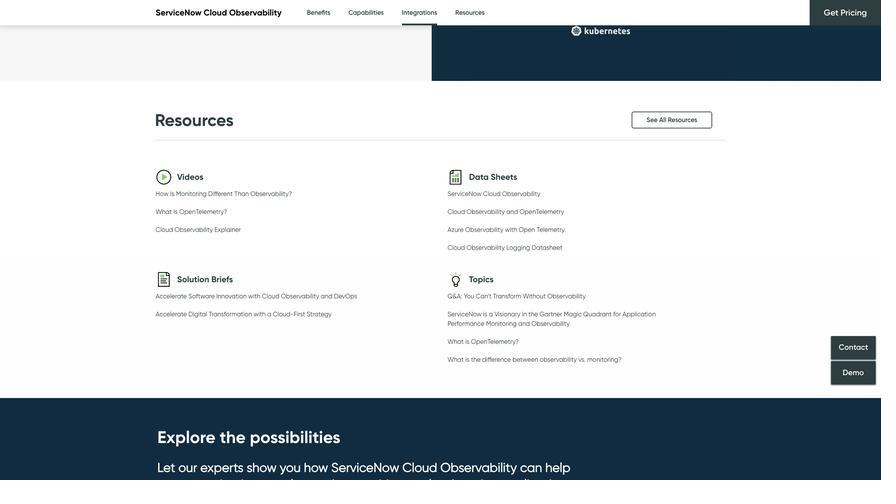 Task type: vqa. For each thing, say whether or not it's contained in the screenshot.
the agree
no



Task type: locate. For each thing, give the bounding box(es) containing it.
get pricing
[[825, 7, 868, 18]]

transition
[[350, 476, 404, 480]]

opentelemetry? for what is opentelemetry?
[[471, 338, 519, 345]]

1 a from the left
[[268, 310, 272, 318]]

observability
[[540, 356, 577, 363]]

1 vertical spatial what
[[448, 338, 464, 345]]

organization
[[186, 476, 258, 480]]

servicenow cloud observability
[[156, 8, 282, 18], [448, 190, 541, 197]]

1 horizontal spatial a
[[489, 310, 493, 318]]

1 accelerate from the top
[[156, 292, 187, 300]]

0 vertical spatial accelerate
[[156, 292, 187, 300]]

what down how
[[156, 208, 172, 215]]

monitoring down videos
[[176, 190, 207, 197]]

what is opentelemetry? link
[[448, 338, 519, 347]]

servicenow inside let our experts show you how servicenow cloud observability can help your organization accelerate the transition to cloud-native applications.
[[332, 460, 400, 475]]

1 vertical spatial is
[[466, 338, 470, 345]]

is inside servicenow is a visionary in the gartner magic quadrant for application performance monitoring and observability
[[484, 310, 488, 318]]

1 vertical spatial and
[[321, 292, 333, 300]]

observability
[[229, 8, 282, 18], [503, 190, 541, 197], [467, 208, 505, 215], [175, 226, 213, 233], [466, 226, 504, 233], [467, 244, 505, 251], [281, 292, 319, 300], [548, 292, 586, 300], [532, 320, 570, 327], [441, 460, 517, 475]]

1 horizontal spatial monitoring
[[487, 320, 517, 327]]

is for how
[[170, 190, 175, 197]]

than
[[235, 190, 249, 197]]

accelerate inside accelerate software innovation with cloud observability and devops link
[[156, 292, 187, 300]]

cloud observability and opentelemetry
[[448, 208, 565, 215]]

is up cloud observability explainer
[[174, 208, 178, 215]]

2 vertical spatial what
[[448, 356, 464, 363]]

observability inside "link"
[[467, 244, 505, 251]]

is for opentelemetry?
[[466, 338, 470, 345]]

how
[[304, 460, 328, 475]]

0 vertical spatial what
[[156, 208, 172, 215]]

cloud
[[204, 8, 227, 18], [484, 190, 501, 197], [448, 208, 465, 215], [156, 226, 173, 233], [448, 244, 465, 251], [262, 292, 280, 300], [403, 460, 438, 475]]

with down accelerate software innovation with cloud observability and devops link
[[254, 310, 266, 318]]

with up accelerate digital transformation with a cloud-first strategy
[[248, 292, 261, 300]]

our
[[179, 460, 197, 475]]

0 horizontal spatial opentelemetry?
[[179, 208, 227, 215]]

can't
[[476, 292, 492, 300]]

and left devops
[[321, 292, 333, 300]]

the
[[529, 310, 538, 318], [471, 356, 481, 363], [220, 427, 246, 448], [328, 476, 347, 480]]

opentelemetry? for what is opentelemetry?
[[179, 208, 227, 215]]

opentelemetry? up difference at bottom
[[471, 338, 519, 345]]

videos
[[177, 172, 204, 182]]

strategy
[[307, 310, 332, 318]]

demo link
[[832, 361, 877, 384]]

a left cloud- in the left of the page
[[268, 310, 272, 318]]

explore the possibilities
[[158, 427, 341, 448]]

devops
[[334, 292, 358, 300]]

resources link
[[456, 0, 485, 26]]

cloud inside cloud observability explainer link
[[156, 226, 173, 233]]

accelerate
[[262, 476, 324, 480]]

explainer
[[215, 226, 241, 233]]

0 horizontal spatial a
[[268, 310, 272, 318]]

get pricing link
[[811, 0, 882, 25]]

the up experts
[[220, 427, 246, 448]]

a left visionary
[[489, 310, 493, 318]]

your
[[158, 476, 182, 480]]

cloud inside let our experts show you how servicenow cloud observability can help your organization accelerate the transition to cloud-native applications.
[[403, 460, 438, 475]]

with for devops
[[248, 292, 261, 300]]

1 horizontal spatial and
[[507, 208, 518, 215]]

is down what is opentelemetry? link
[[466, 356, 470, 363]]

0 vertical spatial opentelemetry?
[[179, 208, 227, 215]]

between
[[513, 356, 539, 363]]

a
[[268, 310, 272, 318], [489, 310, 493, 318]]

0 horizontal spatial monitoring
[[176, 190, 207, 197]]

the inside let our experts show you how servicenow cloud observability can help your organization accelerate the transition to cloud-native applications.
[[328, 476, 347, 480]]

monitoring
[[176, 190, 207, 197], [487, 320, 517, 327]]

see
[[647, 116, 658, 124]]

cloud inside the servicenow cloud observability link
[[484, 190, 501, 197]]

is right how
[[170, 190, 175, 197]]

with
[[505, 226, 518, 233], [248, 292, 261, 300], [254, 310, 266, 318]]

data sheets image
[[448, 169, 464, 185]]

accelerate
[[156, 292, 187, 300], [156, 310, 187, 318]]

is
[[170, 190, 175, 197], [174, 208, 178, 215]]

is for what
[[174, 208, 178, 215]]

see all resources link
[[632, 111, 713, 128]]

2 vertical spatial is
[[466, 356, 470, 363]]

benefits link
[[307, 0, 331, 26]]

and up azure observability with open telemetry
[[507, 208, 518, 215]]

0 horizontal spatial and
[[321, 292, 333, 300]]

what is opentelemetry?
[[448, 338, 519, 345]]

integrations link
[[402, 0, 438, 27]]

0 vertical spatial is
[[484, 310, 488, 318]]

1 horizontal spatial opentelemetry?
[[471, 338, 519, 345]]

accelerate left digital
[[156, 310, 187, 318]]

0 vertical spatial is
[[170, 190, 175, 197]]

servicenow inside the servicenow cloud observability link
[[448, 190, 482, 197]]

resources
[[456, 9, 485, 17], [155, 110, 234, 131], [669, 116, 698, 124]]

2 horizontal spatial resources
[[669, 116, 698, 124]]

is down can't
[[484, 310, 488, 318]]

what down performance
[[448, 338, 464, 345]]

and inside accelerate software innovation with cloud observability and devops link
[[321, 292, 333, 300]]

sheets
[[491, 172, 518, 182]]

first
[[294, 310, 305, 318]]

with left open
[[505, 226, 518, 233]]

is down performance
[[466, 338, 470, 345]]

azure
[[448, 226, 464, 233]]

capabilities
[[349, 9, 384, 17]]

transform
[[493, 292, 522, 300]]

accelerate inside accelerate digital transformation with a cloud-first strategy link
[[156, 310, 187, 318]]

servicenow inside servicenow is a visionary in the gartner magic quadrant for application performance monitoring and observability
[[448, 310, 482, 318]]

accelerate digital transformation with a cloud-first strategy
[[156, 310, 332, 318]]

servicenow is a visionary in the gartner magic quadrant for application performance monitoring and observability link
[[448, 310, 656, 329]]

native
[[461, 476, 497, 480]]

2 a from the left
[[489, 310, 493, 318]]

2 vertical spatial with
[[254, 310, 266, 318]]

what is opentelemetry? link
[[156, 208, 227, 217]]

monitoring down visionary
[[487, 320, 517, 327]]

is
[[484, 310, 488, 318], [466, 338, 470, 345], [466, 356, 470, 363]]

1 vertical spatial monitoring
[[487, 320, 517, 327]]

cloud inside accelerate software innovation with cloud observability and devops link
[[262, 292, 280, 300]]

opentelemetry? up cloud observability explainer
[[179, 208, 227, 215]]

q&a:
[[448, 292, 463, 300]]

briefs
[[212, 274, 233, 284]]

1 vertical spatial is
[[174, 208, 178, 215]]

and down in
[[519, 320, 530, 327]]

possibilities
[[250, 427, 341, 448]]

cloud observability logging datasheet link
[[448, 244, 563, 253]]

performance
[[448, 320, 485, 327]]

servicenow
[[156, 8, 202, 18], [448, 190, 482, 197], [448, 310, 482, 318], [332, 460, 400, 475]]

accelerate for accelerate software innovation with cloud observability and devops
[[156, 292, 187, 300]]

what is the difference between observability vs. monitoring? link
[[448, 356, 622, 365]]

0 vertical spatial and
[[507, 208, 518, 215]]

solution
[[177, 274, 209, 284]]

0 vertical spatial servicenow cloud observability
[[156, 8, 282, 18]]

and
[[507, 208, 518, 215], [321, 292, 333, 300], [519, 320, 530, 327]]

2 vertical spatial and
[[519, 320, 530, 327]]

cloud inside the cloud observability logging datasheet "link"
[[448, 244, 465, 251]]

opentelemetry?
[[179, 208, 227, 215], [471, 338, 519, 345]]

is for a
[[484, 310, 488, 318]]

2 horizontal spatial and
[[519, 320, 530, 327]]

1 vertical spatial servicenow cloud observability
[[448, 190, 541, 197]]

accelerate software innovation with cloud observability and devops
[[156, 292, 358, 300]]

solution briefs image
[[156, 271, 172, 287]]

1 vertical spatial with
[[248, 292, 261, 300]]

and inside cloud observability and opentelemetry 'link'
[[507, 208, 518, 215]]

the down how
[[328, 476, 347, 480]]

the right in
[[529, 310, 538, 318]]

0 vertical spatial with
[[505, 226, 518, 233]]

1 vertical spatial opentelemetry?
[[471, 338, 519, 345]]

let
[[158, 460, 175, 475]]

accelerate down solution briefs image
[[156, 292, 187, 300]]

2 accelerate from the top
[[156, 310, 187, 318]]

0 horizontal spatial resources
[[155, 110, 234, 131]]

digital
[[189, 310, 207, 318]]

applications.
[[501, 476, 576, 480]]

1 vertical spatial accelerate
[[156, 310, 187, 318]]

what for what is opentelemetry?
[[448, 338, 464, 345]]

with for strategy
[[254, 310, 266, 318]]

what down what is opentelemetry? link
[[448, 356, 464, 363]]

demo
[[844, 368, 865, 377]]



Task type: describe. For each thing, give the bounding box(es) containing it.
let our experts show you how servicenow cloud observability can help your organization accelerate the transition to cloud-native applications.
[[158, 460, 576, 480]]

capabilities link
[[349, 0, 384, 26]]

observability?
[[251, 190, 292, 197]]

pricing
[[841, 7, 868, 18]]

can
[[521, 460, 543, 475]]

videos image
[[156, 169, 172, 185]]

opentelemetry
[[520, 208, 565, 215]]

how is monitoring different than observability?
[[156, 190, 292, 197]]

innovation
[[216, 292, 247, 300]]

cloud-
[[422, 476, 461, 480]]

all
[[660, 116, 667, 124]]

how is monitoring different than observability? link
[[156, 190, 292, 199]]

observability inside servicenow is a visionary in the gartner magic quadrant for application performance monitoring and observability
[[532, 320, 570, 327]]

is for the
[[466, 356, 470, 363]]

quadrant
[[584, 310, 612, 318]]

cloud observability logging datasheet
[[448, 244, 563, 251]]

solution briefs
[[177, 274, 233, 284]]

observability inside let our experts show you how servicenow cloud observability can help your organization accelerate the transition to cloud-native applications.
[[441, 460, 517, 475]]

monitoring?
[[588, 356, 622, 363]]

cloud observability explainer link
[[156, 226, 241, 235]]

you
[[280, 460, 301, 475]]

cloud inside cloud observability and opentelemetry 'link'
[[448, 208, 465, 215]]

servicenow cloud observability link
[[448, 190, 541, 199]]

application
[[623, 310, 656, 318]]

vs.
[[579, 356, 586, 363]]

data sheets
[[469, 172, 518, 182]]

what for what is the difference between observability vs. monitoring?
[[448, 356, 464, 363]]

get
[[825, 7, 839, 18]]

explore
[[158, 427, 216, 448]]

difference
[[483, 356, 511, 363]]

observability inside 'link'
[[467, 208, 505, 215]]

0 vertical spatial monitoring
[[176, 190, 207, 197]]

the inside servicenow is a visionary in the gartner magic quadrant for application performance monitoring and observability
[[529, 310, 538, 318]]

transformation
[[209, 310, 252, 318]]

azure observability with open telemetry
[[448, 226, 565, 233]]

azure observability with open telemetry link
[[448, 226, 565, 235]]

different
[[208, 190, 233, 197]]

accelerate digital transformation with a cloud-first strategy link
[[156, 310, 332, 320]]

1 horizontal spatial resources
[[456, 9, 485, 17]]

contact link
[[832, 336, 877, 359]]

cloud observability explainer
[[156, 226, 241, 233]]

datasheet
[[532, 244, 563, 251]]

accelerate software innovation with cloud observability and devops link
[[156, 292, 358, 302]]

what is the difference between observability vs. monitoring?
[[448, 356, 622, 363]]

q&a: you can't transform without observability link
[[448, 292, 586, 302]]

for
[[614, 310, 622, 318]]

visionary
[[495, 310, 521, 318]]

cloud observability and opentelemetry link
[[448, 208, 565, 217]]

in
[[522, 310, 527, 318]]

help
[[546, 460, 571, 475]]

gartner
[[540, 310, 563, 318]]

q&a: you can't transform without observability
[[448, 292, 586, 300]]

telemetry
[[537, 226, 565, 233]]

show
[[247, 460, 277, 475]]

monitoring inside servicenow is a visionary in the gartner magic quadrant for application performance monitoring and observability
[[487, 320, 517, 327]]

integrations
[[402, 9, 438, 17]]

how
[[156, 190, 169, 197]]

experts
[[200, 460, 244, 475]]

open
[[519, 226, 535, 233]]

contact
[[840, 343, 869, 352]]

benefits
[[307, 9, 331, 17]]

what for what is opentelemetry?
[[156, 208, 172, 215]]

see all resources
[[647, 116, 698, 124]]

servicenow is a visionary in the gartner magic quadrant for application performance monitoring and observability
[[448, 310, 656, 327]]

and inside servicenow is a visionary in the gartner magic quadrant for application performance monitoring and observability
[[519, 320, 530, 327]]

magic
[[564, 310, 582, 318]]

what is opentelemetry?
[[156, 208, 227, 215]]

the down what is opentelemetry? link
[[471, 356, 481, 363]]

1 horizontal spatial servicenow cloud observability
[[448, 190, 541, 197]]

topics
[[469, 274, 494, 284]]

0 horizontal spatial servicenow cloud observability
[[156, 8, 282, 18]]

topics image
[[448, 271, 464, 287]]

to
[[407, 476, 419, 480]]

accelerate for accelerate digital transformation with a cloud-first strategy
[[156, 310, 187, 318]]

cloud-
[[273, 310, 294, 318]]

software
[[189, 292, 215, 300]]

a inside servicenow is a visionary in the gartner magic quadrant for application performance monitoring and observability
[[489, 310, 493, 318]]

without
[[523, 292, 546, 300]]



